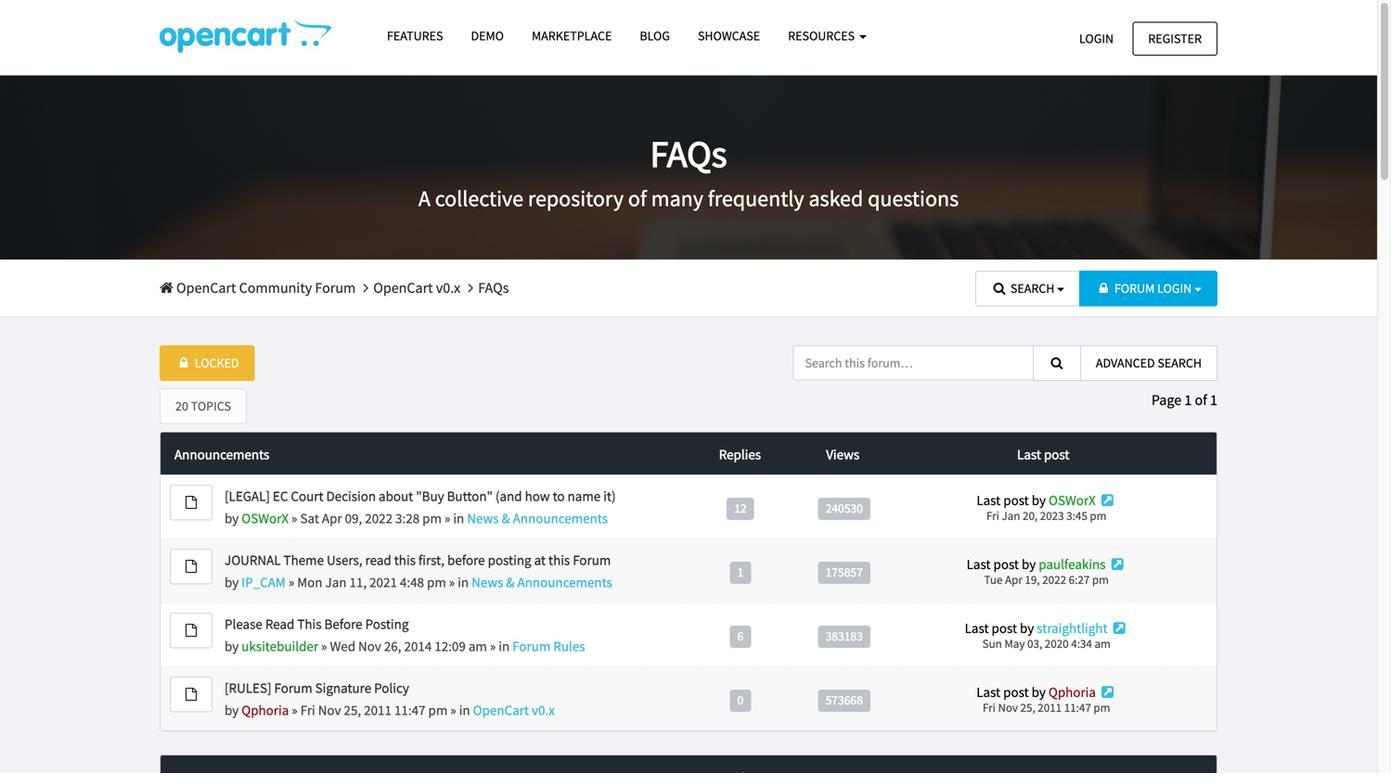 Task type: vqa. For each thing, say whether or not it's contained in the screenshot.
search box
no



Task type: locate. For each thing, give the bounding box(es) containing it.
2 vertical spatial go to last post image
[[1099, 686, 1117, 700]]

home image
[[160, 281, 173, 296]]

by down [legal]
[[225, 510, 239, 528]]

am
[[1094, 636, 1111, 652], [468, 638, 487, 656]]

last post by paulfeakins
[[967, 556, 1106, 573]]

news & announcements link
[[467, 510, 608, 528], [472, 574, 612, 592]]

0 horizontal spatial opencart v0.x link
[[373, 279, 461, 297]]

read
[[365, 552, 391, 569]]

by
[[1032, 492, 1046, 509], [225, 510, 239, 528], [1022, 556, 1036, 573], [225, 574, 239, 592], [1020, 620, 1034, 637], [225, 638, 239, 656], [1032, 684, 1046, 701], [225, 702, 239, 720]]

post for last post by osworx
[[1003, 492, 1029, 509]]

0 horizontal spatial 1
[[737, 565, 744, 581]]

of right page
[[1195, 391, 1207, 410]]

faqs inside faqs a collective repository of many frequently asked questions
[[650, 131, 727, 177]]

news & announcements link down at
[[472, 574, 612, 592]]

1 horizontal spatial v0.x
[[532, 702, 555, 720]]

20,
[[1023, 508, 1038, 524]]

login left register
[[1079, 30, 1114, 47]]

v0.x
[[436, 279, 461, 297], [532, 702, 555, 720]]

fri nov 25, 2011 11:47 pm
[[983, 700, 1110, 716]]

announcements
[[174, 446, 269, 464], [513, 510, 608, 528], [517, 574, 612, 592]]

in down before
[[458, 574, 469, 592]]

2011
[[1038, 700, 1062, 716], [364, 702, 392, 720]]

» down before
[[449, 574, 455, 592]]

pm inside [legal] ec court decision about "buy button" (and how to name it) by osworx » sat apr 09, 2022 3:28 pm » in news & announcements
[[422, 510, 442, 528]]

osworx link right 20,
[[1049, 492, 1096, 509]]

nov inside [rules] forum signature policy by qphoria » fri nov 25, 2011 11:47 pm » in opencart v0.x
[[318, 702, 341, 720]]

0 vertical spatial &
[[502, 510, 510, 528]]

0 horizontal spatial lock image
[[175, 357, 192, 370]]

go to last post image up fri jan 20, 2023 3:45 pm
[[1099, 494, 1116, 507]]

2 horizontal spatial nov
[[998, 700, 1018, 716]]

lock image left forum login
[[1095, 282, 1112, 295]]

11:47 down policy
[[394, 702, 425, 720]]

announcements down at
[[517, 574, 612, 592]]

policy
[[374, 680, 409, 697]]

apr left the 09,
[[322, 510, 342, 528]]

0 vertical spatial go to last post image
[[1099, 494, 1116, 507]]

opencart inside [rules] forum signature policy by qphoria » fri nov 25, 2011 11:47 pm » in opencart v0.x
[[473, 702, 529, 720]]

news & announcements link for how
[[467, 510, 608, 528]]

features
[[387, 27, 443, 44]]

go to last post image for qphoria
[[1099, 686, 1117, 700]]

last left 19,
[[967, 556, 991, 573]]

pm
[[1090, 508, 1107, 524], [422, 510, 442, 528], [1092, 572, 1109, 588], [427, 574, 446, 592], [1094, 700, 1110, 716], [428, 702, 448, 720]]

am right 4:34
[[1094, 636, 1111, 652]]

1 vertical spatial go to last post image
[[1110, 622, 1128, 636]]

& inside journal theme users, read this first, before posting at this forum by ip_cam » mon jan 11, 2021 4:48 pm » in news & announcements
[[506, 574, 515, 592]]

1 horizontal spatial lock image
[[1095, 282, 1112, 295]]

0 horizontal spatial 2011
[[364, 702, 392, 720]]

0 vertical spatial apr
[[322, 510, 342, 528]]

0 horizontal spatial opencart
[[176, 279, 236, 297]]

last left the "may"
[[965, 620, 989, 637]]

qphoria link down 4:34
[[1048, 684, 1096, 701]]

forum down the uksitebuilder
[[274, 680, 312, 697]]

1 horizontal spatial osworx link
[[1049, 492, 1096, 509]]

2 horizontal spatial opencart
[[473, 702, 529, 720]]

in left forum rules link
[[499, 638, 510, 656]]

opencart v0.x link down forum rules link
[[473, 702, 555, 720]]

& down posting
[[506, 574, 515, 592]]

tue
[[984, 572, 1003, 588]]

175857
[[825, 565, 863, 581]]

1 horizontal spatial qphoria link
[[1048, 684, 1096, 701]]

0 horizontal spatial jan
[[325, 574, 347, 592]]

forum right community
[[315, 279, 356, 297]]

faqs right opencart v0.x
[[478, 279, 509, 297]]

0 horizontal spatial qphoria link
[[241, 702, 289, 720]]

of
[[628, 185, 647, 213], [1195, 391, 1207, 410]]

forum login
[[1115, 280, 1192, 297]]

1 horizontal spatial login
[[1157, 280, 1192, 297]]

nov left 26,
[[358, 638, 381, 656]]

osworx inside [legal] ec court decision about "buy button" (and how to name it) by osworx » sat apr 09, 2022 3:28 pm » in news & announcements
[[241, 510, 289, 528]]

file o image
[[186, 497, 197, 510], [186, 561, 197, 574], [186, 625, 197, 638], [186, 689, 197, 702]]

11:47 down 4:34
[[1064, 700, 1091, 716]]

announcements inside journal theme users, read this first, before posting at this forum by ip_cam » mon jan 11, 2021 4:48 pm » in news & announcements
[[517, 574, 612, 592]]

1 vertical spatial faqs
[[478, 279, 509, 297]]

showcase link
[[684, 19, 774, 52]]

views
[[826, 446, 859, 464]]

1
[[1184, 391, 1192, 410], [1210, 391, 1217, 410], [737, 565, 744, 581]]

forum left 'rules'
[[512, 638, 551, 656]]

0 vertical spatial v0.x
[[436, 279, 461, 297]]

1 horizontal spatial qphoria
[[1048, 684, 1096, 701]]

news down before
[[472, 574, 503, 592]]

post left 03,
[[992, 620, 1017, 637]]

1 vertical spatial lock image
[[175, 357, 192, 370]]

rules
[[553, 638, 585, 656]]

0 horizontal spatial this
[[394, 552, 416, 569]]

0 horizontal spatial osworx link
[[241, 510, 289, 528]]

qphoria down [rules]
[[241, 702, 289, 720]]

0 horizontal spatial of
[[628, 185, 647, 213]]

2011 down sun may 03, 2020 4:34 am on the right bottom of page
[[1038, 700, 1062, 716]]

last for last post by paulfeakins
[[967, 556, 991, 573]]

4 file o image from the top
[[186, 689, 197, 702]]

0 vertical spatial news & announcements link
[[467, 510, 608, 528]]

3 file o image from the top
[[186, 625, 197, 638]]

read
[[265, 616, 294, 633]]

resources
[[788, 27, 857, 44]]

of left "many"
[[628, 185, 647, 213]]

1 horizontal spatial faqs
[[650, 131, 727, 177]]

post
[[1044, 446, 1069, 464], [1003, 492, 1029, 509], [993, 556, 1019, 573], [992, 620, 1017, 637], [1003, 684, 1029, 701]]

pm right 3:45
[[1090, 508, 1107, 524]]

how
[[525, 488, 550, 505]]

25, down 03,
[[1020, 700, 1035, 716]]

2 file o image from the top
[[186, 561, 197, 574]]

osworx down the ec
[[241, 510, 289, 528]]

2 this from the left
[[548, 552, 570, 569]]

1 vertical spatial osworx
[[241, 510, 289, 528]]

file o image left please
[[186, 625, 197, 638]]

file o image left [legal]
[[186, 497, 197, 510]]

0 vertical spatial lock image
[[1095, 282, 1112, 295]]

lock image
[[1095, 282, 1112, 295], [175, 357, 192, 370]]

0 horizontal spatial apr
[[322, 510, 342, 528]]

0 horizontal spatial am
[[468, 638, 487, 656]]

0 vertical spatial of
[[628, 185, 647, 213]]

0 vertical spatial jan
[[1002, 508, 1020, 524]]

1 file o image from the top
[[186, 497, 197, 510]]

community
[[239, 279, 312, 297]]

qphoria link for by
[[241, 702, 289, 720]]

forum right at
[[573, 552, 611, 569]]

name
[[568, 488, 601, 505]]

fri for last post by osworx
[[986, 508, 999, 524]]

0 horizontal spatial 2022
[[365, 510, 393, 528]]

Advanced search search field
[[793, 346, 1217, 381]]

apr
[[322, 510, 342, 528], [1005, 572, 1022, 588]]

12
[[734, 501, 747, 517]]

search image
[[991, 282, 1008, 295]]

last post by straightlight
[[965, 620, 1108, 637]]

in down 12:09
[[459, 702, 470, 720]]

pm right 6:27
[[1092, 572, 1109, 588]]

demo link
[[457, 19, 518, 52]]

25, inside [rules] forum signature policy by qphoria » fri nov 25, 2011 11:47 pm » in opencart v0.x
[[344, 702, 361, 720]]

news down button"
[[467, 510, 499, 528]]

post up last post by osworx
[[1044, 446, 1069, 464]]

[legal] ec court decision about "buy button" (and how to name it) link
[[225, 488, 616, 505]]

news & announcements link down how
[[467, 510, 608, 528]]

25,
[[1020, 700, 1035, 716], [344, 702, 361, 720]]

go to last post image up fri nov 25, 2011 11:47 pm
[[1099, 686, 1117, 700]]

go to last post image
[[1099, 494, 1116, 507], [1110, 622, 1128, 636], [1099, 686, 1117, 700]]

0 vertical spatial qphoria
[[1048, 684, 1096, 701]]

fri down [rules] forum signature policy link
[[300, 702, 315, 720]]

osworx right 20,
[[1049, 492, 1096, 509]]

nov inside please read this before posting by uksitebuilder » wed nov 26, 2014 12:09 am » in forum rules
[[358, 638, 381, 656]]

1 horizontal spatial opencart
[[373, 279, 433, 297]]

2022 right the 09,
[[365, 510, 393, 528]]

am right 12:09
[[468, 638, 487, 656]]

opencart for opencart community forum
[[176, 279, 236, 297]]

by down please
[[225, 638, 239, 656]]

1 vertical spatial qphoria
[[241, 702, 289, 720]]

qphoria link down [rules]
[[241, 702, 289, 720]]

file o image left [rules]
[[186, 689, 197, 702]]

in inside journal theme users, read this first, before posting at this forum by ip_cam » mon jan 11, 2021 4:48 pm » in news & announcements
[[458, 574, 469, 592]]

many
[[651, 185, 703, 213]]

jan left 20,
[[1002, 508, 1020, 524]]

0 vertical spatial osworx link
[[1049, 492, 1096, 509]]

1 vertical spatial login
[[1157, 280, 1192, 297]]

1 horizontal spatial nov
[[358, 638, 381, 656]]

1 horizontal spatial of
[[1195, 391, 1207, 410]]

0 horizontal spatial login
[[1079, 30, 1114, 47]]

0 vertical spatial announcements
[[174, 446, 269, 464]]

1 vertical spatial v0.x
[[532, 702, 555, 720]]

forum rules link
[[512, 638, 585, 656]]

2022
[[365, 510, 393, 528], [1042, 572, 1066, 588]]

osworx link down the ec
[[241, 510, 289, 528]]

25, down signature
[[344, 702, 361, 720]]

first,
[[418, 552, 445, 569]]

announcements down to on the bottom left
[[513, 510, 608, 528]]

383183
[[825, 629, 863, 645]]

v0.x left faqs link
[[436, 279, 461, 297]]

advanced search link
[[1080, 346, 1217, 381]]

1 horizontal spatial this
[[548, 552, 570, 569]]

pm down 12:09
[[428, 702, 448, 720]]

jan left '11,'
[[325, 574, 347, 592]]

a
[[418, 185, 431, 213]]

osworx link for by
[[241, 510, 289, 528]]

0 horizontal spatial 25,
[[344, 702, 361, 720]]

1 vertical spatial news & announcements link
[[472, 574, 612, 592]]

sat
[[300, 510, 319, 528]]

in inside [legal] ec court decision about "buy button" (and how to name it) by osworx » sat apr 09, 2022 3:28 pm » in news & announcements
[[453, 510, 464, 528]]

faqs a collective repository of many frequently asked questions
[[418, 131, 959, 213]]

go to last post image
[[1108, 558, 1126, 571]]

in down button"
[[453, 510, 464, 528]]

theme
[[284, 552, 324, 569]]

[legal] ec court decision about "buy button" (and how to name it) by osworx » sat apr 09, 2022 3:28 pm » in news & announcements
[[225, 488, 616, 528]]

1 this from the left
[[394, 552, 416, 569]]

0 vertical spatial qphoria link
[[1048, 684, 1096, 701]]

» left mon
[[288, 574, 294, 592]]

news inside [legal] ec court decision about "buy button" (and how to name it) by osworx » sat apr 09, 2022 3:28 pm » in news & announcements
[[467, 510, 499, 528]]

last post by osworx
[[977, 492, 1096, 509]]

1 vertical spatial jan
[[325, 574, 347, 592]]

blog link
[[626, 19, 684, 52]]

file o image left journal
[[186, 561, 197, 574]]

» left sat
[[291, 510, 297, 528]]

questions
[[868, 185, 959, 213]]

1 horizontal spatial 25,
[[1020, 700, 1035, 716]]

opencart v0.x link
[[373, 279, 461, 297], [473, 702, 555, 720]]

forum up advanced
[[1115, 280, 1155, 297]]

1 horizontal spatial 11:47
[[1064, 700, 1091, 716]]

of inside faqs a collective repository of many frequently asked questions
[[628, 185, 647, 213]]

post for last post by straightlight
[[992, 620, 1017, 637]]

1 vertical spatial of
[[1195, 391, 1207, 410]]

2 vertical spatial announcements
[[517, 574, 612, 592]]

faqs
[[650, 131, 727, 177], [478, 279, 509, 297]]

1 horizontal spatial 1
[[1184, 391, 1192, 410]]

posting
[[365, 616, 409, 633]]

ec
[[273, 488, 288, 505]]

nov down [rules] forum signature policy link
[[318, 702, 341, 720]]

0 horizontal spatial faqs
[[478, 279, 509, 297]]

1 horizontal spatial apr
[[1005, 572, 1022, 588]]

this right at
[[548, 552, 570, 569]]

post down the "may"
[[1003, 684, 1029, 701]]

forum inside please read this before posting by uksitebuilder » wed nov 26, 2014 12:09 am » in forum rules
[[512, 638, 551, 656]]

11,
[[349, 574, 367, 592]]

1 horizontal spatial 2022
[[1042, 572, 1066, 588]]

in
[[453, 510, 464, 528], [458, 574, 469, 592], [499, 638, 510, 656], [459, 702, 470, 720]]

go to last post image for straightlight
[[1110, 622, 1128, 636]]

0 vertical spatial faqs
[[650, 131, 727, 177]]

1 vertical spatial &
[[506, 574, 515, 592]]

2011 down policy
[[364, 702, 392, 720]]

2022 right 19,
[[1042, 572, 1066, 588]]

0 horizontal spatial osworx
[[241, 510, 289, 528]]

lock image inside forum login dropdown button
[[1095, 282, 1112, 295]]

lock image left locked
[[175, 357, 192, 370]]

osworx link for last post by
[[1049, 492, 1096, 509]]

v0.x down forum rules link
[[532, 702, 555, 720]]

opencart for opencart v0.x
[[373, 279, 433, 297]]

to
[[553, 488, 565, 505]]

opencart left faqs link
[[373, 279, 433, 297]]

login inside the login link
[[1079, 30, 1114, 47]]

opencart right home image
[[176, 279, 236, 297]]

faqs link
[[478, 279, 509, 297]]

1 vertical spatial opencart v0.x link
[[473, 702, 555, 720]]

»
[[291, 510, 297, 528], [444, 510, 450, 528], [288, 574, 294, 592], [449, 574, 455, 592], [321, 638, 327, 656], [490, 638, 496, 656], [292, 702, 298, 720], [450, 702, 456, 720]]

replies
[[719, 446, 761, 464]]

button"
[[447, 488, 493, 505]]

& down the (and
[[502, 510, 510, 528]]

paulfeakins
[[1039, 556, 1106, 573]]

opencart down forum rules link
[[473, 702, 529, 720]]

by inside [legal] ec court decision about "buy button" (and how to name it) by osworx » sat apr 09, 2022 3:28 pm » in news & announcements
[[225, 510, 239, 528]]

last down sun
[[976, 684, 1000, 701]]

0 vertical spatial login
[[1079, 30, 1114, 47]]

last for last post
[[1017, 446, 1041, 464]]

1 vertical spatial osworx link
[[241, 510, 289, 528]]

0 vertical spatial 2022
[[365, 510, 393, 528]]

0 horizontal spatial nov
[[318, 702, 341, 720]]

0 horizontal spatial 11:47
[[394, 702, 425, 720]]

0 vertical spatial news
[[467, 510, 499, 528]]

search
[[1158, 355, 1202, 372]]

jan inside journal theme users, read this first, before posting at this forum by ip_cam » mon jan 11, 2021 4:48 pm » in news & announcements
[[325, 574, 347, 592]]

last left 20,
[[977, 492, 1001, 509]]

opencart v0.x link left faqs link
[[373, 279, 461, 297]]

pm inside [rules] forum signature policy by qphoria » fri nov 25, 2011 11:47 pm » in opencart v0.x
[[428, 702, 448, 720]]

please read this before posting by uksitebuilder » wed nov 26, 2014 12:09 am » in forum rules
[[225, 616, 585, 656]]

wed
[[330, 638, 355, 656]]

4:48
[[400, 574, 424, 592]]

announcements up [legal]
[[174, 446, 269, 464]]

faqs up "many"
[[650, 131, 727, 177]]

news & announcements link for at
[[472, 574, 612, 592]]

apr left 19,
[[1005, 572, 1022, 588]]

0 horizontal spatial qphoria
[[241, 702, 289, 720]]

fri left 20,
[[986, 508, 999, 524]]

1 vertical spatial qphoria link
[[241, 702, 289, 720]]

[rules] forum signature policy by qphoria » fri nov 25, 2011 11:47 pm » in opencart v0.x
[[225, 680, 555, 720]]

journal
[[225, 552, 281, 569]]

tue apr 19, 2022 6:27 pm
[[984, 572, 1109, 588]]

last up last post by osworx
[[1017, 446, 1041, 464]]

1 vertical spatial announcements
[[513, 510, 608, 528]]

by down [rules]
[[225, 702, 239, 720]]

nov down the "may"
[[998, 700, 1018, 716]]

uksitebuilder
[[241, 638, 318, 656]]

post left 19,
[[993, 556, 1019, 573]]

qphoria down 4:34
[[1048, 684, 1096, 701]]

this up 4:48
[[394, 552, 416, 569]]

post left 2023
[[1003, 492, 1029, 509]]

pm down the first,
[[427, 574, 446, 592]]

nov
[[358, 638, 381, 656], [998, 700, 1018, 716], [318, 702, 341, 720]]

go to last post image right straightlight link
[[1110, 622, 1128, 636]]

» right 12:09
[[490, 638, 496, 656]]

pm down "buy
[[422, 510, 442, 528]]

1 vertical spatial news
[[472, 574, 503, 592]]

1 horizontal spatial osworx
[[1049, 492, 1096, 509]]

login up search at the top of the page
[[1157, 280, 1192, 297]]

search image
[[1048, 357, 1065, 370]]

11:47 inside [rules] forum signature policy by qphoria » fri nov 25, 2011 11:47 pm » in opencart v0.x
[[394, 702, 425, 720]]

ip_cam link
[[241, 574, 286, 592]]

forum inside journal theme users, read this first, before posting at this forum by ip_cam » mon jan 11, 2021 4:48 pm » in news & announcements
[[573, 552, 611, 569]]

page
[[1152, 391, 1181, 410]]



Task type: describe. For each thing, give the bounding box(es) containing it.
[rules] forum signature policy link
[[225, 680, 409, 697]]

before
[[447, 552, 485, 569]]

am inside please read this before posting by uksitebuilder » wed nov 26, 2014 12:09 am » in forum rules
[[468, 638, 487, 656]]

26,
[[384, 638, 401, 656]]

» left wed
[[321, 638, 327, 656]]

fri for last post by qphoria
[[983, 700, 996, 716]]

page 1 of 1
[[1152, 391, 1217, 410]]

at
[[534, 552, 546, 569]]

register
[[1148, 30, 1202, 47]]

09,
[[345, 510, 362, 528]]

search
[[1010, 280, 1055, 297]]

paulfeakins link
[[1039, 556, 1106, 573]]

0 vertical spatial osworx
[[1049, 492, 1096, 509]]

fri jan 20, 2023 3:45 pm
[[986, 508, 1107, 524]]

showcase
[[698, 27, 760, 44]]

by right tue
[[1022, 556, 1036, 573]]

by left 2020
[[1020, 620, 1034, 637]]

by down 03,
[[1032, 684, 1046, 701]]

may
[[1004, 636, 1025, 652]]

register link
[[1132, 22, 1217, 56]]

go to last post image for osworx
[[1099, 494, 1116, 507]]

forum login button
[[1079, 271, 1217, 307]]

» down [rules] forum signature policy link
[[292, 702, 298, 720]]

by inside journal theme users, read this first, before posting at this forum by ip_cam » mon jan 11, 2021 4:48 pm » in news & announcements
[[225, 574, 239, 592]]

2011 inside [rules] forum signature policy by qphoria » fri nov 25, 2011 11:47 pm » in opencart v0.x
[[364, 702, 392, 720]]

opencart community forum link
[[160, 279, 356, 297]]

court
[[291, 488, 323, 505]]

03,
[[1027, 636, 1042, 652]]

announcements inside [legal] ec court decision about "buy button" (and how to name it) by osworx » sat apr 09, 2022 3:28 pm » in news & announcements
[[513, 510, 608, 528]]

locked
[[195, 355, 239, 372]]

1 horizontal spatial am
[[1094, 636, 1111, 652]]

signature
[[315, 680, 371, 697]]

0
[[737, 693, 744, 709]]

1 vertical spatial 2022
[[1042, 572, 1066, 588]]

Search this forum… text field
[[793, 346, 1034, 381]]

apr inside [legal] ec court decision about "buy button" (and how to name it) by osworx » sat apr 09, 2022 3:28 pm » in news & announcements
[[322, 510, 342, 528]]

advanced
[[1096, 355, 1155, 372]]

sun may 03, 2020 4:34 am
[[982, 636, 1111, 652]]

1 horizontal spatial 2011
[[1038, 700, 1062, 716]]

about
[[379, 488, 413, 505]]

(and
[[495, 488, 522, 505]]

forum inside [rules] forum signature policy by qphoria » fri nov 25, 2011 11:47 pm » in opencart v0.x
[[274, 680, 312, 697]]

& inside [legal] ec court decision about "buy button" (and how to name it) by osworx » sat apr 09, 2022 3:28 pm » in news & announcements
[[502, 510, 510, 528]]

2014
[[404, 638, 432, 656]]

qphoria link for last post by
[[1048, 684, 1096, 701]]

[legal]
[[225, 488, 270, 505]]

2020
[[1045, 636, 1069, 652]]

this
[[297, 616, 322, 633]]

journal theme users, read this first, before posting at this forum link
[[225, 552, 611, 569]]

features link
[[373, 19, 457, 52]]

marketplace link
[[518, 19, 626, 52]]

» down 12:09
[[450, 702, 456, 720]]

in inside [rules] forum signature policy by qphoria » fri nov 25, 2011 11:47 pm » in opencart v0.x
[[459, 702, 470, 720]]

v0.x inside [rules] forum signature policy by qphoria » fri nov 25, 2011 11:47 pm » in opencart v0.x
[[532, 702, 555, 720]]

pm down sun may 03, 2020 4:34 am on the right bottom of page
[[1094, 700, 1110, 716]]

last post
[[1017, 446, 1069, 464]]

post for last post by qphoria
[[1003, 684, 1029, 701]]

mon
[[297, 574, 322, 592]]

"buy
[[416, 488, 444, 505]]

it)
[[603, 488, 616, 505]]

last post by qphoria
[[976, 684, 1096, 701]]

1 vertical spatial apr
[[1005, 572, 1022, 588]]

240530
[[825, 501, 863, 517]]

2 horizontal spatial 1
[[1210, 391, 1217, 410]]

faqs for faqs
[[478, 279, 509, 297]]

decision
[[326, 488, 376, 505]]

last for last post by osworx
[[977, 492, 1001, 509]]

lock image for locked
[[175, 357, 192, 370]]

blog
[[640, 27, 670, 44]]

post for last post by paulfeakins
[[993, 556, 1019, 573]]

please
[[225, 616, 262, 633]]

ip_cam
[[241, 574, 286, 592]]

posting
[[488, 552, 531, 569]]

6:27
[[1069, 572, 1090, 588]]

573668
[[825, 693, 863, 709]]

by inside [rules] forum signature policy by qphoria » fri nov 25, 2011 11:47 pm » in opencart v0.x
[[225, 702, 239, 720]]

» down button"
[[444, 510, 450, 528]]

12:09
[[435, 638, 466, 656]]

please read this before posting link
[[225, 616, 409, 633]]

qphoria inside [rules] forum signature policy by qphoria » fri nov 25, 2011 11:47 pm » in opencart v0.x
[[241, 702, 289, 720]]

faqs for faqs a collective repository of many frequently asked questions
[[650, 131, 727, 177]]

3:28
[[395, 510, 420, 528]]

post for last post
[[1044, 446, 1069, 464]]

pm inside journal theme users, read this first, before posting at this forum by ip_cam » mon jan 11, 2021 4:48 pm » in news & announcements
[[427, 574, 446, 592]]

marketplace
[[532, 27, 612, 44]]

resources link
[[774, 19, 881, 52]]

users,
[[327, 552, 362, 569]]

0 vertical spatial opencart v0.x link
[[373, 279, 461, 297]]

[rules]
[[225, 680, 271, 697]]

uksitebuilder link
[[241, 638, 318, 656]]

collective
[[435, 185, 523, 213]]

opencart community forum
[[173, 279, 356, 297]]

19,
[[1025, 572, 1040, 588]]

in inside please read this before posting by uksitebuilder » wed nov 26, 2014 12:09 am » in forum rules
[[499, 638, 510, 656]]

4:34
[[1071, 636, 1092, 652]]

news inside journal theme users, read this first, before posting at this forum by ip_cam » mon jan 11, 2021 4:48 pm » in news & announcements
[[472, 574, 503, 592]]

login link
[[1063, 22, 1129, 56]]

opencart v0.x
[[373, 279, 461, 297]]

6
[[737, 629, 744, 645]]

lock image for forum login
[[1095, 282, 1112, 295]]

straightlight link
[[1037, 620, 1108, 637]]

frequently
[[708, 185, 804, 213]]

login inside forum login dropdown button
[[1157, 280, 1192, 297]]

1 horizontal spatial jan
[[1002, 508, 1020, 524]]

last for last post by straightlight
[[965, 620, 989, 637]]

by left 3:45
[[1032, 492, 1046, 509]]

1 horizontal spatial opencart v0.x link
[[473, 702, 555, 720]]

locked link
[[160, 346, 255, 381]]

last for last post by qphoria
[[976, 684, 1000, 701]]

fri inside [rules] forum signature policy by qphoria » fri nov 25, 2011 11:47 pm » in opencart v0.x
[[300, 702, 315, 720]]

search button
[[975, 271, 1080, 307]]

forum inside dropdown button
[[1115, 280, 1155, 297]]

2022 inside [legal] ec court decision about "buy button" (and how to name it) by osworx » sat apr 09, 2022 3:28 pm » in news & announcements
[[365, 510, 393, 528]]

by inside please read this before posting by uksitebuilder » wed nov 26, 2014 12:09 am » in forum rules
[[225, 638, 239, 656]]

0 horizontal spatial v0.x
[[436, 279, 461, 297]]

3:45
[[1066, 508, 1087, 524]]

straightlight
[[1037, 620, 1108, 637]]



